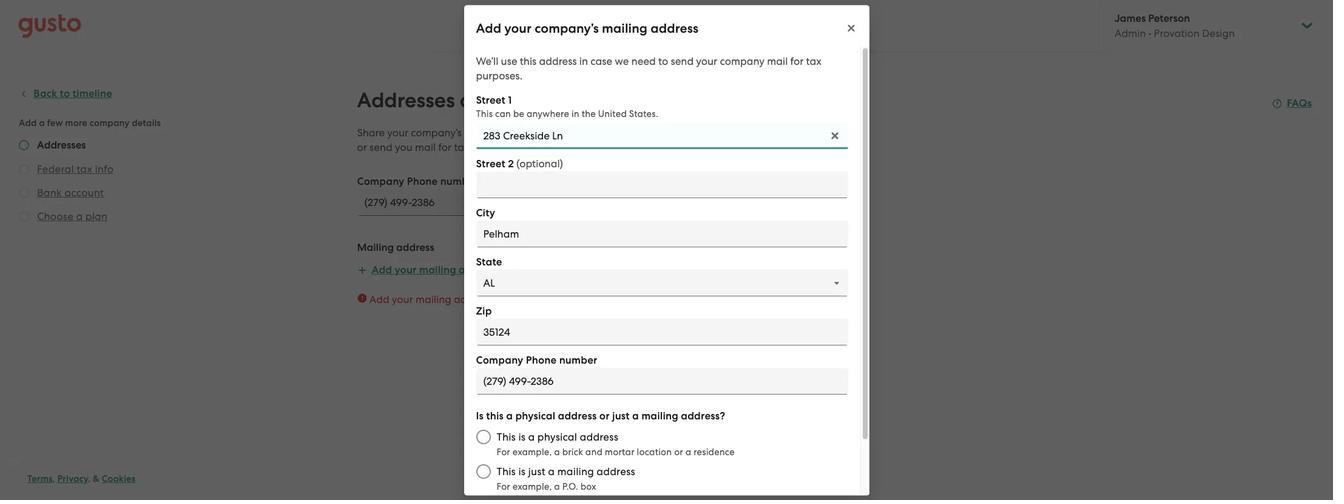 Task type: locate. For each thing, give the bounding box(es) containing it.
need up details
[[632, 55, 656, 67]]

1 for from the top
[[497, 447, 510, 458]]

0 vertical spatial phone
[[407, 175, 438, 188]]

1 vertical spatial need
[[654, 127, 679, 139]]

1 horizontal spatial just
[[612, 410, 630, 422]]

faqs button
[[1273, 97, 1312, 111]]

This is a physical address radio
[[470, 424, 497, 450]]

, left privacy on the left bottom of the page
[[53, 474, 55, 485]]

0 horizontal spatial phone
[[407, 175, 438, 188]]

mailing up p.o.
[[558, 466, 594, 478]]

1 , from the left
[[53, 474, 55, 485]]

dialog main content element
[[464, 46, 869, 501]]

street
[[476, 93, 506, 106], [476, 157, 506, 170]]

add
[[476, 20, 501, 36], [372, 264, 392, 277], [369, 294, 389, 306]]

contact
[[503, 88, 575, 113], [694, 127, 730, 139]]

in down add your company's mailing address on the top of page
[[580, 55, 588, 67]]

mail inside we'll use this address in case we need to send your company mail for tax purposes.
[[767, 55, 788, 67]]

save and continue
[[512, 339, 603, 352]]

0 vertical spatial to
[[659, 55, 668, 67]]

0 vertical spatial this
[[476, 108, 493, 119]]

to inside the share your company's phone number and address, in case we need to contact you or send you mail for tax purposes.
[[681, 127, 691, 139]]

1 vertical spatial this
[[486, 410, 504, 422]]

mailing
[[357, 242, 394, 254]]

company's
[[535, 20, 599, 36], [411, 127, 462, 139]]

your
[[505, 20, 532, 36], [696, 55, 718, 67], [387, 127, 409, 139], [395, 264, 417, 277], [392, 294, 413, 306]]

1 vertical spatial send
[[370, 141, 393, 154]]

continue
[[507, 294, 548, 306], [560, 339, 603, 352]]

1 example, from the top
[[513, 447, 552, 458]]

number
[[498, 127, 535, 139], [440, 175, 479, 188], [559, 354, 598, 367]]

we
[[615, 55, 629, 67], [638, 127, 652, 139]]

0 vertical spatial purposes.
[[476, 69, 523, 81]]

send left company
[[671, 55, 694, 67]]

add for add your mailing address to continue
[[369, 294, 389, 306]]

0 vertical spatial or
[[357, 141, 367, 154]]

this
[[476, 108, 493, 119], [497, 431, 516, 443], [497, 466, 516, 478]]

1 vertical spatial for
[[438, 141, 452, 154]]

number for company phone number phone field
[[559, 354, 598, 367]]

to
[[659, 55, 668, 67], [681, 127, 691, 139], [494, 294, 504, 306]]

tax inside we'll use this address in case we need to send your company mail for tax purposes.
[[806, 55, 822, 67]]

1 vertical spatial company
[[476, 354, 523, 367]]

your inside we'll use this address in case we need to send your company mail for tax purposes.
[[696, 55, 718, 67]]

1 horizontal spatial tax
[[806, 55, 822, 67]]

for example, a brick and mortar location or a residence
[[497, 447, 735, 458]]

1 vertical spatial to
[[681, 127, 691, 139]]

phone for company phone number phone field
[[526, 354, 557, 367]]

2 example, from the top
[[513, 481, 552, 492]]

need inside we'll use this address in case we need to send your company mail for tax purposes.
[[632, 55, 656, 67]]

for example, a p.o. box
[[497, 481, 596, 492]]

continue right zip
[[507, 294, 548, 306]]

your down add your mailing address
[[392, 294, 413, 306]]

address down is this a physical address or just a mailing address?
[[580, 431, 619, 443]]

0 vertical spatial add
[[476, 20, 501, 36]]

we up details
[[615, 55, 629, 67]]

2 vertical spatial in
[[602, 127, 611, 139]]

this up this is just a mailing address option
[[497, 431, 516, 443]]

mortar
[[605, 447, 635, 458]]

for
[[497, 447, 510, 458], [497, 481, 510, 492]]

your down mailing address
[[395, 264, 417, 277]]

faqs
[[1287, 97, 1312, 110]]

mail right company
[[767, 55, 788, 67]]

1 vertical spatial add
[[372, 264, 392, 277]]

is this a physical address or just a mailing address?
[[476, 410, 726, 422]]

1 vertical spatial case
[[614, 127, 635, 139]]

example, for just
[[513, 481, 552, 492]]

tax
[[806, 55, 822, 67], [454, 141, 470, 154]]

1 is from the top
[[519, 431, 526, 443]]

cookies
[[102, 474, 136, 485]]

mailing
[[602, 20, 648, 36], [419, 264, 456, 277], [416, 294, 451, 306], [642, 410, 679, 422], [558, 466, 594, 478]]

states.
[[629, 108, 658, 119]]

this left can
[[476, 108, 493, 119]]

or down share
[[357, 141, 367, 154]]

just up "mortar"
[[612, 410, 630, 422]]

street 2 (optional)
[[476, 157, 563, 170]]

a left p.o.
[[554, 481, 560, 492]]

save and continue button
[[497, 331, 618, 361]]

we down the states.
[[638, 127, 652, 139]]

street inside street 1 this can be anywhere in the united states.
[[476, 93, 506, 106]]

your right share
[[387, 127, 409, 139]]

1 horizontal spatial or
[[600, 410, 610, 422]]

2 street from the top
[[476, 157, 506, 170]]

company phone number inside dialog main content element
[[476, 354, 598, 367]]

1 vertical spatial for
[[497, 481, 510, 492]]

your left company
[[696, 55, 718, 67]]

anywhere
[[527, 108, 569, 119]]

a
[[506, 410, 513, 422], [632, 410, 639, 422], [528, 431, 535, 443], [554, 447, 560, 458], [686, 447, 692, 458], [548, 466, 555, 478], [554, 481, 560, 492]]

0 vertical spatial example,
[[513, 447, 552, 458]]

phone inside dialog main content element
[[526, 354, 557, 367]]

privacy link
[[57, 474, 88, 485]]

0 vertical spatial contact
[[503, 88, 575, 113]]

a right this is a physical address 'option'
[[528, 431, 535, 443]]

in left the
[[572, 108, 580, 119]]

1 vertical spatial phone
[[526, 354, 557, 367]]

2 vertical spatial add
[[369, 294, 389, 306]]

is right this is a physical address 'option'
[[519, 431, 526, 443]]

1 vertical spatial contact
[[694, 127, 730, 139]]

1 horizontal spatial for
[[791, 55, 804, 67]]

0 vertical spatial for
[[791, 55, 804, 67]]

and right brick on the left bottom of page
[[586, 447, 603, 458]]

mailing up we'll use this address in case we need to send your company mail for tax purposes.
[[602, 20, 648, 36]]

1 horizontal spatial company's
[[535, 20, 599, 36]]

add your mailing address
[[372, 264, 498, 277]]

physical up brick on the left bottom of page
[[538, 431, 577, 443]]

1 vertical spatial company phone number
[[476, 354, 598, 367]]

street for 1
[[476, 93, 506, 106]]

company for company phone number phone field
[[476, 354, 523, 367]]

we inside the share your company's phone number and address, in case we need to contact you or send you mail for tax purposes.
[[638, 127, 652, 139]]

0 vertical spatial physical
[[516, 410, 556, 422]]

zip
[[476, 305, 492, 317]]

send
[[671, 55, 694, 67], [370, 141, 393, 154]]

or right location
[[674, 447, 683, 458]]

and down anywhere
[[538, 127, 557, 139]]

send inside the share your company's phone number and address, in case we need to contact you or send you mail for tax purposes.
[[370, 141, 393, 154]]

1 vertical spatial is
[[519, 466, 526, 478]]

2 vertical spatial number
[[559, 354, 598, 367]]

0 horizontal spatial ,
[[53, 474, 55, 485]]

for
[[791, 55, 804, 67], [438, 141, 452, 154]]

0 horizontal spatial for
[[438, 141, 452, 154]]

1 horizontal spatial ,
[[88, 474, 91, 485]]

0 horizontal spatial mail
[[415, 141, 436, 154]]

need down the states.
[[654, 127, 679, 139]]

this down this is a physical address 'option'
[[497, 466, 516, 478]]

cookies button
[[102, 472, 136, 487]]

1 horizontal spatial contact
[[694, 127, 730, 139]]

1 vertical spatial continue
[[560, 339, 603, 352]]

1 vertical spatial tax
[[454, 141, 470, 154]]

is up for example, a p.o. box on the bottom of page
[[519, 466, 526, 478]]

case inside the share your company's phone number and address, in case we need to contact you or send you mail for tax purposes.
[[614, 127, 635, 139]]

0 vertical spatial company phone number
[[357, 175, 479, 188]]

1 vertical spatial this
[[497, 431, 516, 443]]

1 horizontal spatial mail
[[767, 55, 788, 67]]

number down be
[[498, 127, 535, 139]]

this inside street 1 this can be anywhere in the united states.
[[476, 108, 493, 119]]

2 for from the top
[[497, 481, 510, 492]]

a down this is a physical address on the left of the page
[[554, 447, 560, 458]]

purposes.
[[476, 69, 523, 81], [472, 141, 519, 154]]

the
[[582, 108, 596, 119]]

terms link
[[27, 474, 53, 485]]

company inside dialog main content element
[[476, 354, 523, 367]]

case down add your company's mailing address on the top of page
[[591, 55, 613, 67]]

1 horizontal spatial case
[[614, 127, 635, 139]]

is
[[519, 431, 526, 443], [519, 466, 526, 478]]

continue right "save"
[[560, 339, 603, 352]]

company phone number
[[357, 175, 479, 188], [476, 354, 598, 367]]

add for add your mailing address
[[372, 264, 392, 277]]

your up use
[[505, 20, 532, 36]]

number down save and continue
[[559, 354, 598, 367]]

be
[[513, 108, 525, 119]]

or up for example, a brick and mortar location or a residence
[[600, 410, 610, 422]]

1 vertical spatial we
[[638, 127, 652, 139]]

0 horizontal spatial company
[[357, 175, 405, 188]]

company for (555) 012-3456 telephone field
[[357, 175, 405, 188]]

addresses
[[357, 88, 455, 113]]

1 vertical spatial mail
[[415, 141, 436, 154]]

and left 1
[[460, 88, 498, 113]]

company down "save"
[[476, 354, 523, 367]]

physical
[[516, 410, 556, 422], [538, 431, 577, 443]]

0 vertical spatial this
[[520, 55, 537, 67]]

1 vertical spatial purposes.
[[472, 141, 519, 154]]

2 horizontal spatial or
[[674, 447, 683, 458]]

for down this is a physical address 'option'
[[497, 481, 510, 492]]

company down share
[[357, 175, 405, 188]]

and inside dialog main content element
[[586, 447, 603, 458]]

mail
[[767, 55, 788, 67], [415, 141, 436, 154]]

1 vertical spatial just
[[528, 466, 546, 478]]

1 vertical spatial example,
[[513, 481, 552, 492]]

your for share your company's phone number and address, in case we need to contact you or send you mail for tax purposes.
[[387, 127, 409, 139]]

case down "united"
[[614, 127, 635, 139]]

case
[[591, 55, 613, 67], [614, 127, 635, 139]]

street up can
[[476, 93, 506, 106]]

0 vertical spatial need
[[632, 55, 656, 67]]

0 vertical spatial in
[[580, 55, 588, 67]]

for up this is just a mailing address option
[[497, 447, 510, 458]]

just
[[612, 410, 630, 422], [528, 466, 546, 478]]

2 horizontal spatial number
[[559, 354, 598, 367]]

address down add your company's mailing address on the top of page
[[539, 55, 577, 67]]

2 vertical spatial to
[[494, 294, 504, 306]]

number up city
[[440, 175, 479, 188]]

0 vertical spatial mail
[[767, 55, 788, 67]]

mail down addresses
[[415, 141, 436, 154]]

0 horizontal spatial company's
[[411, 127, 462, 139]]

city
[[476, 206, 495, 219]]

tax inside the share your company's phone number and address, in case we need to contact you or send you mail for tax purposes.
[[454, 141, 470, 154]]

0 horizontal spatial continue
[[507, 294, 548, 306]]

is
[[476, 410, 484, 422]]

phone
[[407, 175, 438, 188], [526, 354, 557, 367]]

residence
[[694, 447, 735, 458]]

and right "save"
[[538, 339, 558, 352]]

City field
[[476, 220, 848, 247]]

your inside the share your company's phone number and address, in case we need to contact you or send you mail for tax purposes.
[[387, 127, 409, 139]]

2 is from the top
[[519, 466, 526, 478]]

mailing up add your mailing address to continue
[[419, 264, 456, 277]]

company's inside the share your company's phone number and address, in case we need to contact you or send you mail for tax purposes.
[[411, 127, 462, 139]]

0 vertical spatial number
[[498, 127, 535, 139]]

this
[[520, 55, 537, 67], [486, 410, 504, 422]]

and
[[460, 88, 498, 113], [538, 127, 557, 139], [538, 339, 558, 352], [586, 447, 603, 458]]

0 horizontal spatial number
[[440, 175, 479, 188]]

0 vertical spatial tax
[[806, 55, 822, 67]]

1 horizontal spatial phone
[[526, 354, 557, 367]]

1 horizontal spatial number
[[498, 127, 535, 139]]

1 street from the top
[[476, 93, 506, 106]]

number inside dialog main content element
[[559, 354, 598, 367]]

0 vertical spatial is
[[519, 431, 526, 443]]

this for this is just a mailing address
[[497, 466, 516, 478]]

0 horizontal spatial to
[[494, 294, 504, 306]]

company
[[357, 175, 405, 188], [476, 354, 523, 367]]

address
[[651, 20, 699, 36], [539, 55, 577, 67], [396, 242, 434, 254], [459, 264, 498, 277], [454, 294, 492, 306], [558, 410, 597, 422], [580, 431, 619, 443], [597, 466, 635, 478]]

example, down this is just a mailing address
[[513, 481, 552, 492]]

1 horizontal spatial send
[[671, 55, 694, 67]]

example, down this is a physical address on the left of the page
[[513, 447, 552, 458]]

0 horizontal spatial we
[[615, 55, 629, 67]]

1 vertical spatial street
[[476, 157, 506, 170]]

or
[[357, 141, 367, 154], [600, 410, 610, 422], [674, 447, 683, 458]]

0 horizontal spatial this
[[486, 410, 504, 422]]

example,
[[513, 447, 552, 458], [513, 481, 552, 492]]

1 vertical spatial physical
[[538, 431, 577, 443]]

This is just a mailing address radio
[[470, 458, 497, 485]]

0 vertical spatial case
[[591, 55, 613, 67]]

your for add your mailing address
[[395, 264, 417, 277]]

send down share
[[370, 141, 393, 154]]

add inside dialog
[[476, 20, 501, 36]]

just up for example, a p.o. box on the bottom of page
[[528, 466, 546, 478]]

company
[[720, 55, 765, 67]]

0 vertical spatial street
[[476, 93, 506, 106]]

you
[[732, 127, 750, 139], [395, 141, 413, 154]]

1 horizontal spatial you
[[732, 127, 750, 139]]

this right is
[[486, 410, 504, 422]]

for for this is just a mailing address
[[497, 481, 510, 492]]

in inside the share your company's phone number and address, in case we need to contact you or send you mail for tax purposes.
[[602, 127, 611, 139]]

, left & at bottom
[[88, 474, 91, 485]]

address up we'll use this address in case we need to send your company mail for tax purposes.
[[651, 20, 699, 36]]

1 vertical spatial company's
[[411, 127, 462, 139]]

1 horizontal spatial this
[[520, 55, 537, 67]]

1
[[508, 93, 512, 106]]

0 horizontal spatial case
[[591, 55, 613, 67]]

0 horizontal spatial you
[[395, 141, 413, 154]]

company's inside dialog
[[535, 20, 599, 36]]

2 vertical spatial this
[[497, 466, 516, 478]]

in down "united"
[[602, 127, 611, 139]]

0 horizontal spatial tax
[[454, 141, 470, 154]]

in
[[580, 55, 588, 67], [572, 108, 580, 119], [602, 127, 611, 139]]

,
[[53, 474, 55, 485], [88, 474, 91, 485]]

2 horizontal spatial to
[[681, 127, 691, 139]]

1 horizontal spatial we
[[638, 127, 652, 139]]

0 vertical spatial we
[[615, 55, 629, 67]]

0 vertical spatial company's
[[535, 20, 599, 36]]

&
[[93, 474, 100, 485]]

can
[[495, 108, 511, 119]]

1 horizontal spatial company
[[476, 354, 523, 367]]

street for 2
[[476, 157, 506, 170]]

0 horizontal spatial just
[[528, 466, 546, 478]]

0 vertical spatial company
[[357, 175, 405, 188]]

and inside button
[[538, 339, 558, 352]]

0 vertical spatial for
[[497, 447, 510, 458]]

1 horizontal spatial continue
[[560, 339, 603, 352]]

share
[[357, 127, 385, 139]]

0 horizontal spatial contact
[[503, 88, 575, 113]]

add your company's mailing address
[[476, 20, 699, 36]]

address down state
[[454, 294, 492, 306]]

company phone number for company phone number phone field
[[476, 354, 598, 367]]

1 horizontal spatial to
[[659, 55, 668, 67]]

this right use
[[520, 55, 537, 67]]

1 vertical spatial number
[[440, 175, 479, 188]]

address up this is a physical address on the left of the page
[[558, 410, 597, 422]]

to inside we'll use this address in case we need to send your company mail for tax purposes.
[[659, 55, 668, 67]]

0 horizontal spatial or
[[357, 141, 367, 154]]

purposes. down phone
[[472, 141, 519, 154]]

street 1 this can be anywhere in the united states.
[[476, 93, 658, 119]]

physical up this is a physical address on the left of the page
[[516, 410, 556, 422]]

location
[[637, 447, 672, 458]]

street left 2
[[476, 157, 506, 170]]

purposes. down use
[[476, 69, 523, 81]]

1 vertical spatial in
[[572, 108, 580, 119]]

0 horizontal spatial send
[[370, 141, 393, 154]]

need
[[632, 55, 656, 67], [654, 127, 679, 139]]

save
[[512, 339, 536, 352]]

case inside we'll use this address in case we need to send your company mail for tax purposes.
[[591, 55, 613, 67]]

in inside we'll use this address in case we need to send your company mail for tax purposes.
[[580, 55, 588, 67]]



Task type: describe. For each thing, give the bounding box(es) containing it.
continue inside save and continue button
[[560, 339, 603, 352]]

united
[[598, 108, 627, 119]]

is for a
[[519, 431, 526, 443]]

company's for mailing
[[535, 20, 599, 36]]

box
[[581, 481, 596, 492]]

your for add your company's mailing address
[[505, 20, 532, 36]]

we'll use this address in case we need to send your company mail for tax purposes.
[[476, 55, 822, 81]]

2 vertical spatial or
[[674, 447, 683, 458]]

this is a physical address
[[497, 431, 619, 443]]

address,
[[559, 127, 600, 139]]

for inside we'll use this address in case we need to send your company mail for tax purposes.
[[791, 55, 804, 67]]

Zip field
[[476, 319, 848, 345]]

2 , from the left
[[88, 474, 91, 485]]

a right is
[[506, 410, 513, 422]]

account menu element
[[1099, 0, 1315, 52]]

purposes. inside the share your company's phone number and address, in case we need to contact you or send you mail for tax purposes.
[[472, 141, 519, 154]]

share your company's phone number and address, in case we need to contact you or send you mail for tax purposes.
[[357, 127, 750, 154]]

add your company's mailing address dialog
[[464, 5, 869, 501]]

Street 2 field
[[476, 171, 848, 198]]

privacy
[[57, 474, 88, 485]]

a up "mortar"
[[632, 410, 639, 422]]

brick
[[562, 447, 583, 458]]

for for this is a physical address
[[497, 447, 510, 458]]

address up add your mailing address
[[396, 242, 434, 254]]

phone for (555) 012-3456 telephone field
[[407, 175, 438, 188]]

a left the residence
[[686, 447, 692, 458]]

company's for phone
[[411, 127, 462, 139]]

we'll
[[476, 55, 499, 67]]

terms , privacy , & cookies
[[27, 474, 136, 485]]

for inside the share your company's phone number and address, in case we need to contact you or send you mail for tax purposes.
[[438, 141, 452, 154]]

phone
[[464, 127, 495, 139]]

use
[[501, 55, 517, 67]]

address?
[[681, 410, 726, 422]]

need inside the share your company's phone number and address, in case we need to contact you or send you mail for tax purposes.
[[654, 127, 679, 139]]

example, for a
[[513, 447, 552, 458]]

mail inside the share your company's phone number and address, in case we need to contact you or send you mail for tax purposes.
[[415, 141, 436, 154]]

contact inside the share your company's phone number and address, in case we need to contact you or send you mail for tax purposes.
[[694, 127, 730, 139]]

(optional)
[[517, 157, 563, 169]]

mailing down company phone number phone field
[[642, 410, 679, 422]]

and inside the share your company's phone number and address, in case we need to contact you or send you mail for tax purposes.
[[538, 127, 557, 139]]

p.o.
[[562, 481, 578, 492]]

0 vertical spatial you
[[732, 127, 750, 139]]

mailing down add your mailing address
[[416, 294, 451, 306]]

or inside the share your company's phone number and address, in case we need to contact you or send you mail for tax purposes.
[[357, 141, 367, 154]]

1 vertical spatial you
[[395, 141, 413, 154]]

0 vertical spatial just
[[612, 410, 630, 422]]

details
[[580, 88, 645, 113]]

address up add your mailing address to continue
[[459, 264, 498, 277]]

number inside the share your company's phone number and address, in case we need to contact you or send you mail for tax purposes.
[[498, 127, 535, 139]]

state
[[476, 256, 502, 268]]

addresses and contact details
[[357, 88, 645, 113]]

(555) 012-3456 telephone field
[[357, 189, 758, 216]]

this is just a mailing address
[[497, 466, 635, 478]]

mailing address
[[357, 242, 434, 254]]

this for this is a physical address
[[497, 431, 516, 443]]

2
[[508, 157, 514, 170]]

your for add your mailing address to continue
[[392, 294, 413, 306]]

we inside we'll use this address in case we need to send your company mail for tax purposes.
[[615, 55, 629, 67]]

terms
[[27, 474, 53, 485]]

Company Phone number telephone field
[[476, 368, 848, 395]]

0 vertical spatial continue
[[507, 294, 548, 306]]

company phone number for (555) 012-3456 telephone field
[[357, 175, 479, 188]]

this inside we'll use this address in case we need to send your company mail for tax purposes.
[[520, 55, 537, 67]]

home image
[[18, 14, 81, 38]]

address down for example, a brick and mortar location or a residence
[[597, 466, 635, 478]]

purposes. inside we'll use this address in case we need to send your company mail for tax purposes.
[[476, 69, 523, 81]]

physical for this
[[516, 410, 556, 422]]

add for add your company's mailing address
[[476, 20, 501, 36]]

add your mailing address to continue
[[369, 294, 548, 306]]

1 vertical spatial or
[[600, 410, 610, 422]]

number for (555) 012-3456 telephone field
[[440, 175, 479, 188]]

Street 1 field
[[476, 122, 848, 149]]

physical for is
[[538, 431, 577, 443]]

is for just
[[519, 466, 526, 478]]

address inside we'll use this address in case we need to send your company mail for tax purposes.
[[539, 55, 577, 67]]

in inside street 1 this can be anywhere in the united states.
[[572, 108, 580, 119]]

send inside we'll use this address in case we need to send your company mail for tax purposes.
[[671, 55, 694, 67]]

a up for example, a p.o. box on the bottom of page
[[548, 466, 555, 478]]



Task type: vqa. For each thing, say whether or not it's contained in the screenshot.
left gusto
no



